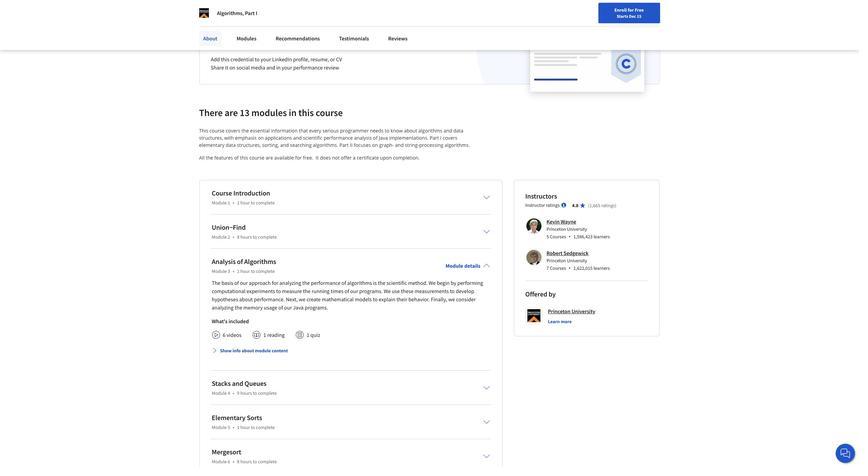 Task type: describe. For each thing, give the bounding box(es) containing it.
the
[[212, 280, 220, 287]]

complete inside mergesort module 6 • 8 hours to complete
[[258, 459, 277, 465]]

times
[[331, 288, 344, 295]]

of inside analysis of algorithms module 3 • 1 hour to complete
[[237, 258, 243, 266]]

sorts
[[247, 414, 262, 423]]

the basis of our approach for analyzing the performance of algorithms is the scientific method. we begin by performing computational experiments to measure the running times of our programs. we use these measurements to develop hypotheses about performance. next, we create mathematical models to explain their behavior. finally, we consider analyzing the memory usage of our java programs.
[[212, 280, 483, 311]]

complete inside analysis of algorithms module 3 • 1 hour to complete
[[256, 269, 275, 275]]

2 horizontal spatial your
[[659, 8, 668, 14]]

1 vertical spatial certificate
[[357, 155, 379, 161]]

1 horizontal spatial programs.
[[359, 288, 383, 295]]

in inside the add this credential to your linkedin profile, resume, or cv share it on social media and in your performance review
[[276, 64, 281, 71]]

1 horizontal spatial covers
[[443, 135, 457, 141]]

career
[[679, 8, 692, 14]]

princeton for kevin
[[547, 226, 566, 233]]

algorithms, part i
[[217, 10, 257, 16]]

applications
[[265, 135, 292, 141]]

1 horizontal spatial we
[[429, 280, 436, 287]]

6 videos
[[223, 332, 242, 339]]

completion.
[[393, 155, 420, 161]]

credential
[[231, 56, 254, 63]]

linkedin
[[272, 56, 292, 63]]

what's included
[[212, 318, 249, 325]]

2 vertical spatial princeton
[[548, 308, 571, 315]]

graph-
[[379, 142, 394, 149]]

focuses
[[354, 142, 371, 149]]

is
[[373, 280, 377, 287]]

new
[[669, 8, 678, 14]]

complete inside elementary sorts module 5 • 1 hour to complete
[[256, 425, 275, 431]]

all
[[199, 155, 205, 161]]

find your new career
[[649, 8, 692, 14]]

explain
[[379, 296, 395, 303]]

1 horizontal spatial data
[[453, 128, 463, 134]]

create
[[307, 296, 321, 303]]

2 vertical spatial university
[[572, 308, 595, 315]]

of right features
[[234, 155, 239, 161]]

content
[[272, 348, 288, 354]]

emphasis
[[235, 135, 257, 141]]

1,586,423
[[574, 234, 593, 240]]

offered by
[[525, 290, 556, 299]]

to inside the stacks and queues module 4 • 9 hours to complete
[[253, 391, 257, 397]]

consider
[[456, 296, 476, 303]]

for inside enroll for free starts dec 15
[[628, 7, 634, 13]]

algorithms inside the basis of our approach for analyzing the performance of algorithms is the scientific method. we begin by performing computational experiments to measure the running times of our programs. we use these measurements to develop hypotheses about performance. next, we create mathematical models to explain their behavior. finally, we consider analyzing the memory usage of our java programs.
[[347, 280, 372, 287]]

• inside 'course introduction module 1 • 1 hour to complete'
[[233, 200, 234, 206]]

information
[[271, 128, 298, 134]]

the inside this course covers the essential information that every serious programmer needs to know about algorithms and data structures, with emphasis on applications and scientific performance analysis of java implementations. part i covers elementary data structures, sorting, and searching algorithms. part ii focuses on graph- and string-processing algorithms.
[[242, 128, 249, 134]]

sedgewick
[[564, 250, 589, 257]]

0 vertical spatial 6
[[223, 332, 226, 339]]

performance inside the basis of our approach for analyzing the performance of algorithms is the scientific method. we begin by performing computational experiments to measure the running times of our programs. we use these measurements to develop hypotheses about performance. next, we create mathematical models to explain their behavior. finally, we consider analyzing the memory usage of our java programs.
[[311, 280, 341, 287]]

algorithms inside this course covers the essential information that every serious programmer needs to know about algorithms and data structures, with emphasis on applications and scientific performance analysis of java implementations. part i covers elementary data structures, sorting, and searching algorithms. part ii focuses on graph- and string-processing algorithms.
[[418, 128, 442, 134]]

5 inside elementary sorts module 5 • 1 hour to complete
[[228, 425, 230, 431]]

learners for kevin wayne
[[594, 234, 610, 240]]

enroll for free starts dec 15
[[614, 7, 644, 19]]

approach
[[249, 280, 271, 287]]

6 inside mergesort module 6 • 8 hours to complete
[[228, 459, 230, 465]]

cv
[[336, 56, 342, 63]]

computational
[[212, 288, 246, 295]]

scientific inside the basis of our approach for analyzing the performance of algorithms is the scientific method. we begin by performing computational experiments to measure the running times of our programs. we use these measurements to develop hypotheses about performance. next, we create mathematical models to explain their behavior. finally, we consider analyzing the memory usage of our java programs.
[[387, 280, 407, 287]]

measurements
[[415, 288, 449, 295]]

1 inside analysis of algorithms module 3 • 1 hour to complete
[[237, 269, 239, 275]]

union−find
[[212, 223, 246, 232]]

1 horizontal spatial on
[[258, 135, 264, 141]]

1,622,015
[[574, 265, 593, 272]]

0 horizontal spatial we
[[384, 288, 391, 295]]

module inside the stacks and queues module 4 • 9 hours to complete
[[212, 391, 227, 397]]

university for wayne
[[567, 226, 587, 233]]

of right times
[[345, 288, 349, 295]]

performance inside the add this credential to your linkedin profile, resume, or cv share it on social media and in your performance review
[[293, 64, 323, 71]]

coursera career certificate image
[[530, 18, 645, 92]]

running
[[312, 288, 330, 295]]

to inside the add this credential to your linkedin profile, resume, or cv share it on social media and in your performance review
[[255, 56, 260, 63]]

hours for mergesort
[[240, 459, 252, 465]]

1 we from the left
[[299, 296, 306, 303]]

module inside analysis of algorithms module 3 • 1 hour to complete
[[212, 269, 227, 275]]

4
[[228, 391, 230, 397]]

• inside analysis of algorithms module 3 • 1 hour to complete
[[233, 269, 234, 275]]

free.
[[303, 155, 313, 161]]

module inside union−find module 2 • 8 hours to complete
[[212, 234, 227, 240]]

details
[[464, 263, 480, 270]]

measure
[[282, 288, 302, 295]]

1 vertical spatial in
[[289, 107, 297, 119]]

1 horizontal spatial analyzing
[[279, 280, 301, 287]]

1 horizontal spatial your
[[282, 64, 292, 71]]

use
[[392, 288, 400, 295]]

wayne
[[561, 218, 576, 225]]

reviews link
[[384, 31, 412, 46]]

show info about module content
[[220, 348, 288, 354]]

there are 13 modules in this course
[[199, 107, 343, 119]]

essential
[[250, 128, 270, 134]]

find
[[649, 8, 658, 14]]

career
[[238, 37, 264, 50]]

1 horizontal spatial this
[[240, 155, 248, 161]]

2 algorithms. from the left
[[445, 142, 470, 149]]

offered
[[525, 290, 547, 299]]

)
[[615, 203, 617, 209]]

usage
[[264, 305, 277, 311]]

resume,
[[311, 56, 329, 63]]

1 algorithms. from the left
[[313, 142, 338, 149]]

0 horizontal spatial analyzing
[[212, 305, 234, 311]]

• inside robert sedgewick princeton university 7 courses • 1,622,015 learners
[[569, 265, 571, 272]]

reviews
[[388, 35, 408, 42]]

starts
[[617, 13, 628, 19]]

0 horizontal spatial your
[[261, 56, 271, 63]]

courses for robert
[[550, 265, 566, 272]]

stacks and queues module 4 • 9 hours to complete
[[212, 380, 277, 397]]

method.
[[408, 280, 428, 287]]

0 horizontal spatial i
[[256, 10, 257, 16]]

show info about module content button
[[209, 345, 291, 357]]

learn more
[[548, 319, 572, 325]]

instructor ratings
[[525, 202, 560, 209]]

earn a career certificate
[[211, 37, 307, 50]]

complete inside 'course introduction module 1 • 1 hour to complete'
[[256, 200, 275, 206]]

princeton university link
[[548, 308, 595, 316]]

union−find module 2 • 8 hours to complete
[[212, 223, 277, 240]]

queues
[[245, 380, 267, 388]]

testimonials link
[[335, 31, 373, 46]]

2 we from the left
[[448, 296, 455, 303]]

2 vertical spatial part
[[340, 142, 349, 149]]

0 vertical spatial part
[[245, 10, 255, 16]]

0 horizontal spatial data
[[226, 142, 236, 149]]

1 down introduction
[[237, 200, 239, 206]]

about inside this course covers the essential information that every serious programmer needs to know about algorithms and data structures, with emphasis on applications and scientific performance analysis of java implementations. part i covers elementary data structures, sorting, and searching algorithms. part ii focuses on graph- and string-processing algorithms.
[[404, 128, 417, 134]]

next,
[[286, 296, 298, 303]]

instructor
[[525, 202, 545, 209]]

hypotheses
[[212, 296, 238, 303]]

courses for kevin
[[550, 234, 566, 240]]

hour for sorts
[[240, 425, 250, 431]]

princeton for robert
[[547, 258, 566, 264]]

1 horizontal spatial a
[[353, 155, 356, 161]]

0 vertical spatial our
[[240, 280, 248, 287]]

• inside mergesort module 6 • 8 hours to complete
[[233, 459, 234, 465]]

2 horizontal spatial this
[[299, 107, 314, 119]]

and inside the add this credential to your linkedin profile, resume, or cv share it on social media and in your performance review
[[266, 64, 275, 71]]

that
[[299, 128, 308, 134]]

2 vertical spatial on
[[372, 142, 378, 149]]

offer
[[341, 155, 352, 161]]

performance inside this course covers the essential information that every serious programmer needs to know about algorithms and data structures, with emphasis on applications and scientific performance analysis of java implementations. part i covers elementary data structures, sorting, and searching algorithms. part ii focuses on graph- and string-processing algorithms.
[[324, 135, 353, 141]]

kevin wayne link
[[547, 218, 576, 225]]

recommendations link
[[272, 31, 324, 46]]

module inside 'course introduction module 1 • 1 hour to complete'
[[212, 200, 227, 206]]

their
[[397, 296, 407, 303]]

1 quiz
[[307, 332, 320, 339]]

modules
[[237, 35, 257, 42]]

1 down course
[[228, 200, 230, 206]]

for inside the basis of our approach for analyzing the performance of algorithms is the scientific method. we begin by performing computational experiments to measure the running times of our programs. we use these measurements to develop hypotheses about performance. next, we create mathematical models to explain their behavior. finally, we consider analyzing the memory usage of our java programs.
[[272, 280, 278, 287]]

social
[[236, 64, 250, 71]]

this inside the add this credential to your linkedin profile, resume, or cv share it on social media and in your performance review
[[221, 56, 229, 63]]

1 vertical spatial part
[[430, 135, 439, 141]]

earn
[[211, 37, 230, 50]]

13
[[240, 107, 250, 119]]

to inside this course covers the essential information that every serious programmer needs to know about algorithms and data structures, with emphasis on applications and scientific performance analysis of java implementations. part i covers elementary data structures, sorting, and searching algorithms. part ii focuses on graph- and string-processing algorithms.
[[385, 128, 389, 134]]

0 horizontal spatial ratings
[[546, 202, 560, 209]]

every
[[309, 128, 321, 134]]

about inside the basis of our approach for analyzing the performance of algorithms is the scientific method. we begin by performing computational experiments to measure the running times of our programs. we use these measurements to develop hypotheses about performance. next, we create mathematical models to explain their behavior. finally, we consider analyzing the memory usage of our java programs.
[[239, 296, 253, 303]]

module inside mergesort module 6 • 8 hours to complete
[[212, 459, 227, 465]]

8 for union−find
[[237, 234, 239, 240]]

this
[[199, 128, 208, 134]]

0 horizontal spatial programs.
[[305, 305, 328, 311]]

searching
[[290, 142, 312, 149]]

module details
[[446, 263, 480, 270]]

programmer
[[340, 128, 369, 134]]

to inside elementary sorts module 5 • 1 hour to complete
[[251, 425, 255, 431]]

available
[[274, 155, 294, 161]]

1 horizontal spatial ratings
[[601, 203, 615, 209]]



Task type: locate. For each thing, give the bounding box(es) containing it.
on left graph-
[[372, 142, 378, 149]]

5 down "kevin"
[[547, 234, 549, 240]]

of inside this course covers the essential information that every serious programmer needs to know about algorithms and data structures, with emphasis on applications and scientific performance analysis of java implementations. part i covers elementary data structures, sorting, and searching algorithms. part ii focuses on graph- and string-processing algorithms.
[[373, 135, 378, 141]]

of down needs
[[373, 135, 378, 141]]

to inside union−find module 2 • 8 hours to complete
[[253, 234, 257, 240]]

0 horizontal spatial on
[[229, 64, 235, 71]]

hour down introduction
[[240, 200, 250, 206]]

performance.
[[254, 296, 285, 303]]

princeton down robert
[[547, 258, 566, 264]]

a right offer
[[353, 155, 356, 161]]

8 for mergesort
[[237, 459, 239, 465]]

module left 4
[[212, 391, 227, 397]]

hour down sorts
[[240, 425, 250, 431]]

1 vertical spatial our
[[350, 288, 358, 295]]

1 hour from the top
[[240, 200, 250, 206]]

1
[[228, 200, 230, 206], [237, 200, 239, 206], [237, 269, 239, 275], [264, 332, 266, 339], [307, 332, 309, 339], [237, 425, 239, 431]]

1 horizontal spatial 5
[[547, 234, 549, 240]]

8 inside mergesort module 6 • 8 hours to complete
[[237, 459, 239, 465]]

1 vertical spatial analyzing
[[212, 305, 234, 311]]

2 hour from the top
[[240, 269, 250, 275]]

by right offered
[[549, 290, 556, 299]]

2 hours from the top
[[240, 391, 252, 397]]

learners
[[594, 234, 610, 240], [594, 265, 610, 272]]

• down mergesort
[[233, 459, 234, 465]]

0 vertical spatial structures,
[[199, 135, 223, 141]]

programs. down is
[[359, 288, 383, 295]]

videos
[[227, 332, 242, 339]]

6 down mergesort
[[228, 459, 230, 465]]

for up dec on the right
[[628, 7, 634, 13]]

courses inside robert sedgewick princeton university 7 courses • 1,622,015 learners
[[550, 265, 566, 272]]

mergesort module 6 • 8 hours to complete
[[212, 448, 277, 465]]

and inside the stacks and queues module 4 • 9 hours to complete
[[232, 380, 243, 388]]

algorithms. up does
[[313, 142, 338, 149]]

to
[[255, 56, 260, 63], [385, 128, 389, 134], [251, 200, 255, 206], [253, 234, 257, 240], [251, 269, 255, 275], [276, 288, 281, 295], [450, 288, 455, 295], [373, 296, 378, 303], [253, 391, 257, 397], [251, 425, 255, 431], [253, 459, 257, 465]]

we
[[299, 296, 306, 303], [448, 296, 455, 303]]

algorithms up processing
[[418, 128, 442, 134]]

modules link
[[233, 31, 261, 46]]

models
[[355, 296, 372, 303]]

1 vertical spatial for
[[295, 155, 302, 161]]

we
[[429, 280, 436, 287], [384, 288, 391, 295]]

certificate down focuses
[[357, 155, 379, 161]]

module down mergesort
[[212, 459, 227, 465]]

ratings right 1,665
[[601, 203, 615, 209]]

0 vertical spatial are
[[225, 107, 238, 119]]

1 horizontal spatial scientific
[[387, 280, 407, 287]]

1 vertical spatial algorithms
[[347, 280, 372, 287]]

in down linkedin
[[276, 64, 281, 71]]

0 vertical spatial data
[[453, 128, 463, 134]]

we up measurements
[[429, 280, 436, 287]]

0 vertical spatial a
[[232, 37, 237, 50]]

learn more button
[[548, 319, 572, 326]]

of up times
[[342, 280, 346, 287]]

None search field
[[98, 4, 262, 18]]

1 vertical spatial hours
[[240, 391, 252, 397]]

structures, down emphasis
[[237, 142, 261, 149]]

on right it
[[229, 64, 235, 71]]

algorithms. right processing
[[445, 142, 470, 149]]

performance down serious
[[324, 135, 353, 141]]

java inside this course covers the essential information that every serious programmer needs to know about algorithms and data structures, with emphasis on applications and scientific performance analysis of java implementations. part i covers elementary data structures, sorting, and searching algorithms. part ii focuses on graph- and string-processing algorithms.
[[379, 135, 388, 141]]

performance down profile,
[[293, 64, 323, 71]]

hour for introduction
[[240, 200, 250, 206]]

1 inside elementary sorts module 5 • 1 hour to complete
[[237, 425, 239, 431]]

8 down mergesort
[[237, 459, 239, 465]]

for right 'approach'
[[272, 280, 278, 287]]

1 vertical spatial performance
[[324, 135, 353, 141]]

module left 3
[[212, 269, 227, 275]]

i right algorithms,
[[256, 10, 257, 16]]

2 horizontal spatial course
[[316, 107, 343, 119]]

develop
[[456, 288, 474, 295]]

about up memory
[[239, 296, 253, 303]]

1 horizontal spatial algorithms
[[418, 128, 442, 134]]

on down essential
[[258, 135, 264, 141]]

1 courses from the top
[[550, 234, 566, 240]]

5 inside kevin wayne princeton university 5 courses • 1,586,423 learners
[[547, 234, 549, 240]]

1 vertical spatial are
[[266, 155, 273, 161]]

i inside this course covers the essential information that every serious programmer needs to know about algorithms and data structures, with emphasis on applications and scientific performance analysis of java implementations. part i covers elementary data structures, sorting, and searching algorithms. part ii focuses on graph- and string-processing algorithms.
[[440, 135, 442, 141]]

1 vertical spatial structures,
[[237, 142, 261, 149]]

course
[[212, 189, 232, 198]]

0 vertical spatial covers
[[226, 128, 240, 134]]

learners inside robert sedgewick princeton university 7 courses • 1,622,015 learners
[[594, 265, 610, 272]]

hour inside 'course introduction module 1 • 1 hour to complete'
[[240, 200, 250, 206]]

course inside this course covers the essential information that every serious programmer needs to know about algorithms and data structures, with emphasis on applications and scientific performance analysis of java implementations. part i covers elementary data structures, sorting, and searching algorithms. part ii focuses on graph- and string-processing algorithms.
[[209, 128, 225, 134]]

scientific up use
[[387, 280, 407, 287]]

1 learners from the top
[[594, 234, 610, 240]]

algorithms left is
[[347, 280, 372, 287]]

0 vertical spatial i
[[256, 10, 257, 16]]

0 vertical spatial performance
[[293, 64, 323, 71]]

robert sedgewick princeton university 7 courses • 1,622,015 learners
[[547, 250, 610, 272]]

testimonials
[[339, 35, 369, 42]]

robert sedgewick image
[[526, 250, 542, 265]]

0 vertical spatial hour
[[240, 200, 250, 206]]

• down elementary
[[233, 425, 234, 431]]

courses inside kevin wayne princeton university 5 courses • 1,586,423 learners
[[550, 234, 566, 240]]

learners inside kevin wayne princeton university 5 courses • 1,586,423 learners
[[594, 234, 610, 240]]

hour
[[240, 200, 250, 206], [240, 269, 250, 275], [240, 425, 250, 431]]

1 vertical spatial hour
[[240, 269, 250, 275]]

complete
[[256, 200, 275, 206], [258, 234, 277, 240], [256, 269, 275, 275], [258, 391, 277, 397], [256, 425, 275, 431], [258, 459, 277, 465]]

course right this
[[209, 128, 225, 134]]

0 horizontal spatial 6
[[223, 332, 226, 339]]

module inside elementary sorts module 5 • 1 hour to complete
[[212, 425, 227, 431]]

15
[[637, 13, 642, 19]]

0 horizontal spatial in
[[276, 64, 281, 71]]

1 horizontal spatial our
[[284, 305, 292, 311]]

i up processing
[[440, 135, 442, 141]]

covers
[[226, 128, 240, 134], [443, 135, 457, 141]]

1 vertical spatial your
[[261, 56, 271, 63]]

0 vertical spatial 5
[[547, 234, 549, 240]]

1 vertical spatial covers
[[443, 135, 457, 141]]

university for sedgewick
[[567, 258, 587, 264]]

free
[[635, 7, 644, 13]]

part left ii
[[340, 142, 349, 149]]

about up implementations.
[[404, 128, 417, 134]]

course down the "sorting,"
[[249, 155, 264, 161]]

introduction
[[233, 189, 270, 198]]

2 8 from the top
[[237, 459, 239, 465]]

analysis of algorithms module 3 • 1 hour to complete
[[212, 258, 276, 275]]

2 courses from the top
[[550, 265, 566, 272]]

analyzing
[[279, 280, 301, 287], [212, 305, 234, 311]]

of right usage
[[278, 305, 283, 311]]

8 right 2 on the bottom left of page
[[237, 234, 239, 240]]

1 left reading
[[264, 332, 266, 339]]

1 horizontal spatial java
[[379, 135, 388, 141]]

covers up processing
[[443, 135, 457, 141]]

kevin wayne princeton university 5 courses • 1,586,423 learners
[[547, 218, 610, 241]]

reading
[[267, 332, 285, 339]]

0 vertical spatial hours
[[240, 234, 252, 240]]

0 vertical spatial by
[[451, 280, 456, 287]]

implementations.
[[389, 135, 429, 141]]

this down emphasis
[[240, 155, 248, 161]]

a
[[232, 37, 237, 50], [353, 155, 356, 161]]

by right the begin on the bottom of page
[[451, 280, 456, 287]]

add this credential to your linkedin profile, resume, or cv share it on social media and in your performance review
[[211, 56, 342, 71]]

complete inside the stacks and queues module 4 • 9 hours to complete
[[258, 391, 277, 397]]

princeton university
[[548, 308, 595, 315]]

8 inside union−find module 2 • 8 hours to complete
[[237, 234, 239, 240]]

we right the "next,"
[[299, 296, 306, 303]]

2
[[228, 234, 230, 240]]

0 vertical spatial 8
[[237, 234, 239, 240]]

elementary
[[212, 414, 246, 423]]

2 horizontal spatial our
[[350, 288, 358, 295]]

does
[[320, 155, 331, 161]]

hours inside the stacks and queues module 4 • 9 hours to complete
[[240, 391, 252, 397]]

2 vertical spatial hours
[[240, 459, 252, 465]]

0 horizontal spatial by
[[451, 280, 456, 287]]

• left 1,622,015
[[569, 265, 571, 272]]

0 vertical spatial course
[[316, 107, 343, 119]]

add
[[211, 56, 220, 63]]

princeton inside robert sedgewick princeton university 7 courses • 1,622,015 learners
[[547, 258, 566, 264]]

analysis
[[354, 135, 372, 141]]

1 8 from the top
[[237, 234, 239, 240]]

features
[[214, 155, 233, 161]]

0 vertical spatial your
[[659, 8, 668, 14]]

2 vertical spatial for
[[272, 280, 278, 287]]

1,665
[[590, 203, 600, 209]]

analyzing down the hypotheses
[[212, 305, 234, 311]]

about right info
[[242, 348, 254, 354]]

6
[[223, 332, 226, 339], [228, 459, 230, 465]]

0 vertical spatial this
[[221, 56, 229, 63]]

1 vertical spatial this
[[299, 107, 314, 119]]

your right 'find'
[[659, 8, 668, 14]]

• inside kevin wayne princeton university 5 courses • 1,586,423 learners
[[569, 233, 571, 241]]

part up processing
[[430, 135, 439, 141]]

java
[[379, 135, 388, 141], [293, 305, 304, 311]]

hours right 2 on the bottom left of page
[[240, 234, 252, 240]]

• down introduction
[[233, 200, 234, 206]]

1 horizontal spatial by
[[549, 290, 556, 299]]

module
[[212, 200, 227, 206], [212, 234, 227, 240], [446, 263, 463, 270], [212, 269, 227, 275], [212, 391, 227, 397], [212, 425, 227, 431], [212, 459, 227, 465]]

by
[[451, 280, 456, 287], [549, 290, 556, 299]]

0 vertical spatial for
[[628, 7, 634, 13]]

kevin wayne image
[[526, 219, 542, 234]]

upon
[[380, 155, 392, 161]]

0 horizontal spatial for
[[272, 280, 278, 287]]

hours inside union−find module 2 • 8 hours to complete
[[240, 234, 252, 240]]

it
[[316, 155, 319, 161]]

about
[[404, 128, 417, 134], [239, 296, 253, 303], [242, 348, 254, 354]]

scientific down every
[[303, 135, 323, 141]]

• left 9
[[233, 391, 234, 397]]

ratings down instructors
[[546, 202, 560, 209]]

module
[[255, 348, 271, 354]]

module left the 'details' on the bottom of the page
[[446, 263, 463, 270]]

university inside robert sedgewick princeton university 7 courses • 1,622,015 learners
[[567, 258, 587, 264]]

part
[[245, 10, 255, 16], [430, 135, 439, 141], [340, 142, 349, 149]]

1 vertical spatial courses
[[550, 265, 566, 272]]

1 vertical spatial course
[[209, 128, 225, 134]]

needs
[[370, 128, 384, 134]]

0 horizontal spatial 5
[[228, 425, 230, 431]]

analyzing up measure
[[279, 280, 301, 287]]

1 hours from the top
[[240, 234, 252, 240]]

1 down elementary
[[237, 425, 239, 431]]

1 vertical spatial 5
[[228, 425, 230, 431]]

learners right 1,622,015
[[594, 265, 610, 272]]

complete inside union−find module 2 • 8 hours to complete
[[258, 234, 277, 240]]

0 horizontal spatial are
[[225, 107, 238, 119]]

1 horizontal spatial i
[[440, 135, 442, 141]]

2 vertical spatial course
[[249, 155, 264, 161]]

0 vertical spatial programs.
[[359, 288, 383, 295]]

performance up running on the left bottom of the page
[[311, 280, 341, 287]]

to inside analysis of algorithms module 3 • 1 hour to complete
[[251, 269, 255, 275]]

hours right 9
[[240, 391, 252, 397]]

3 hours from the top
[[240, 459, 252, 465]]

0 horizontal spatial a
[[232, 37, 237, 50]]

on
[[229, 64, 235, 71], [258, 135, 264, 141], [372, 142, 378, 149]]

scientific inside this course covers the essential information that every serious programmer needs to know about algorithms and data structures, with emphasis on applications and scientific performance analysis of java implementations. part i covers elementary data structures, sorting, and searching algorithms. part ii focuses on graph- and string-processing algorithms.
[[303, 135, 323, 141]]

0 vertical spatial princeton
[[547, 226, 566, 233]]

courses right 7
[[550, 265, 566, 272]]

kevin
[[547, 218, 560, 225]]

0 vertical spatial certificate
[[266, 37, 307, 50]]

hours
[[240, 234, 252, 240], [240, 391, 252, 397], [240, 459, 252, 465]]

2 horizontal spatial on
[[372, 142, 378, 149]]

to inside mergesort module 6 • 8 hours to complete
[[253, 459, 257, 465]]

(
[[588, 203, 590, 209]]

0 horizontal spatial certificate
[[266, 37, 307, 50]]

1 horizontal spatial certificate
[[357, 155, 379, 161]]

8
[[237, 234, 239, 240], [237, 459, 239, 465]]

princeton down "kevin"
[[547, 226, 566, 233]]

0 vertical spatial in
[[276, 64, 281, 71]]

are down the "sorting,"
[[266, 155, 273, 161]]

hours inside mergesort module 6 • 8 hours to complete
[[240, 459, 252, 465]]

hour inside elementary sorts module 5 • 1 hour to complete
[[240, 425, 250, 431]]

1 horizontal spatial in
[[289, 107, 297, 119]]

• right 3
[[233, 269, 234, 275]]

in
[[276, 64, 281, 71], [289, 107, 297, 119]]

ratings
[[546, 202, 560, 209], [601, 203, 615, 209]]

covers up with
[[226, 128, 240, 134]]

1 vertical spatial programs.
[[305, 305, 328, 311]]

finally,
[[431, 296, 447, 303]]

processing
[[419, 142, 443, 149]]

hours down mergesort
[[240, 459, 252, 465]]

certificate up linkedin
[[266, 37, 307, 50]]

2 vertical spatial this
[[240, 155, 248, 161]]

this up it
[[221, 56, 229, 63]]

• inside union−find module 2 • 8 hours to complete
[[233, 234, 234, 240]]

1 vertical spatial 6
[[228, 459, 230, 465]]

what's
[[212, 318, 228, 325]]

9
[[237, 391, 239, 397]]

basis
[[222, 280, 233, 287]]

your up 'media'
[[261, 56, 271, 63]]

1 vertical spatial about
[[239, 296, 253, 303]]

university down sedgewick
[[567, 258, 587, 264]]

the
[[242, 128, 249, 134], [206, 155, 213, 161], [302, 280, 310, 287], [378, 280, 385, 287], [303, 288, 311, 295], [235, 305, 242, 311]]

0 vertical spatial we
[[429, 280, 436, 287]]

0 vertical spatial university
[[567, 226, 587, 233]]

info
[[233, 348, 241, 354]]

2 horizontal spatial for
[[628, 7, 634, 13]]

hour inside analysis of algorithms module 3 • 1 hour to complete
[[240, 269, 250, 275]]

0 vertical spatial java
[[379, 135, 388, 141]]

there
[[199, 107, 223, 119]]

java down the "next,"
[[293, 305, 304, 311]]

learners right 1,586,423
[[594, 234, 610, 240]]

about link
[[199, 31, 222, 46]]

university up 1,586,423
[[567, 226, 587, 233]]

about inside dropdown button
[[242, 348, 254, 354]]

princeton inside kevin wayne princeton university 5 courses • 1,586,423 learners
[[547, 226, 566, 233]]

1 vertical spatial a
[[353, 155, 356, 161]]

structures, up elementary
[[199, 135, 223, 141]]

1 right 3
[[237, 269, 239, 275]]

5 down elementary
[[228, 425, 230, 431]]

2 vertical spatial performance
[[311, 280, 341, 287]]

2 vertical spatial our
[[284, 305, 292, 311]]

of right basis
[[234, 280, 239, 287]]

java up graph-
[[379, 135, 388, 141]]

included
[[229, 318, 249, 325]]

0 horizontal spatial structures,
[[199, 135, 223, 141]]

part right algorithms,
[[245, 10, 255, 16]]

3 hour from the top
[[240, 425, 250, 431]]

princeton university image
[[199, 8, 209, 18]]

2 vertical spatial about
[[242, 348, 254, 354]]

this up the "that"
[[299, 107, 314, 119]]

• inside elementary sorts module 5 • 1 hour to complete
[[233, 425, 234, 431]]

mathematical
[[322, 296, 354, 303]]

• left 1,586,423
[[569, 233, 571, 241]]

mergesort
[[212, 448, 241, 457]]

it
[[225, 64, 228, 71]]

hours for union−find
[[240, 234, 252, 240]]

by inside the basis of our approach for analyzing the performance of algorithms is the scientific method. we begin by performing computational experiments to measure the running times of our programs. we use these measurements to develop hypotheses about performance. next, we create mathematical models to explain their behavior. finally, we consider analyzing the memory usage of our java programs.
[[451, 280, 456, 287]]

on inside the add this credential to your linkedin profile, resume, or cv share it on social media and in your performance review
[[229, 64, 235, 71]]

• inside the stacks and queues module 4 • 9 hours to complete
[[233, 391, 234, 397]]

hour right 3
[[240, 269, 250, 275]]

algorithms.
[[313, 142, 338, 149], [445, 142, 470, 149]]

are left 13
[[225, 107, 238, 119]]

learners for robert sedgewick
[[594, 265, 610, 272]]

1 vertical spatial 8
[[237, 459, 239, 465]]

1 horizontal spatial part
[[340, 142, 349, 149]]

1 vertical spatial scientific
[[387, 280, 407, 287]]

we up explain
[[384, 288, 391, 295]]

course up serious
[[316, 107, 343, 119]]

1 left quiz
[[307, 332, 309, 339]]

java inside the basis of our approach for analyzing the performance of algorithms is the scientific method. we begin by performing computational experiments to measure the running times of our programs. we use these measurements to develop hypotheses about performance. next, we create mathematical models to explain their behavior. finally, we consider analyzing the memory usage of our java programs.
[[293, 305, 304, 311]]

quiz
[[311, 332, 320, 339]]

1 horizontal spatial algorithms.
[[445, 142, 470, 149]]

university inside kevin wayne princeton university 5 courses • 1,586,423 learners
[[567, 226, 587, 233]]

chat with us image
[[840, 449, 851, 460]]

memory
[[243, 305, 263, 311]]

for left free.
[[295, 155, 302, 161]]

university up more
[[572, 308, 595, 315]]

princeton up learn more on the right bottom of page
[[548, 308, 571, 315]]

to inside 'course introduction module 1 • 1 hour to complete'
[[251, 200, 255, 206]]

our left 'approach'
[[240, 280, 248, 287]]

this course covers the essential information that every serious programmer needs to know about algorithms and data structures, with emphasis on applications and scientific performance analysis of java implementations. part i covers elementary data structures, sorting, and searching algorithms. part ii focuses on graph- and string-processing algorithms.
[[199, 128, 470, 149]]

a left modules
[[232, 37, 237, 50]]

0 vertical spatial algorithms
[[418, 128, 442, 134]]

2 vertical spatial your
[[282, 64, 292, 71]]

0 horizontal spatial our
[[240, 280, 248, 287]]

media
[[251, 64, 265, 71]]

2 horizontal spatial part
[[430, 135, 439, 141]]

0 horizontal spatial we
[[299, 296, 306, 303]]

• right 2 on the bottom left of page
[[233, 234, 234, 240]]

0 horizontal spatial covers
[[226, 128, 240, 134]]

0 vertical spatial about
[[404, 128, 417, 134]]

courses down kevin wayne "link"
[[550, 234, 566, 240]]

with
[[224, 135, 234, 141]]

2 learners from the top
[[594, 265, 610, 272]]



Task type: vqa. For each thing, say whether or not it's contained in the screenshot.
"University of Michigan" "IMAGE"
no



